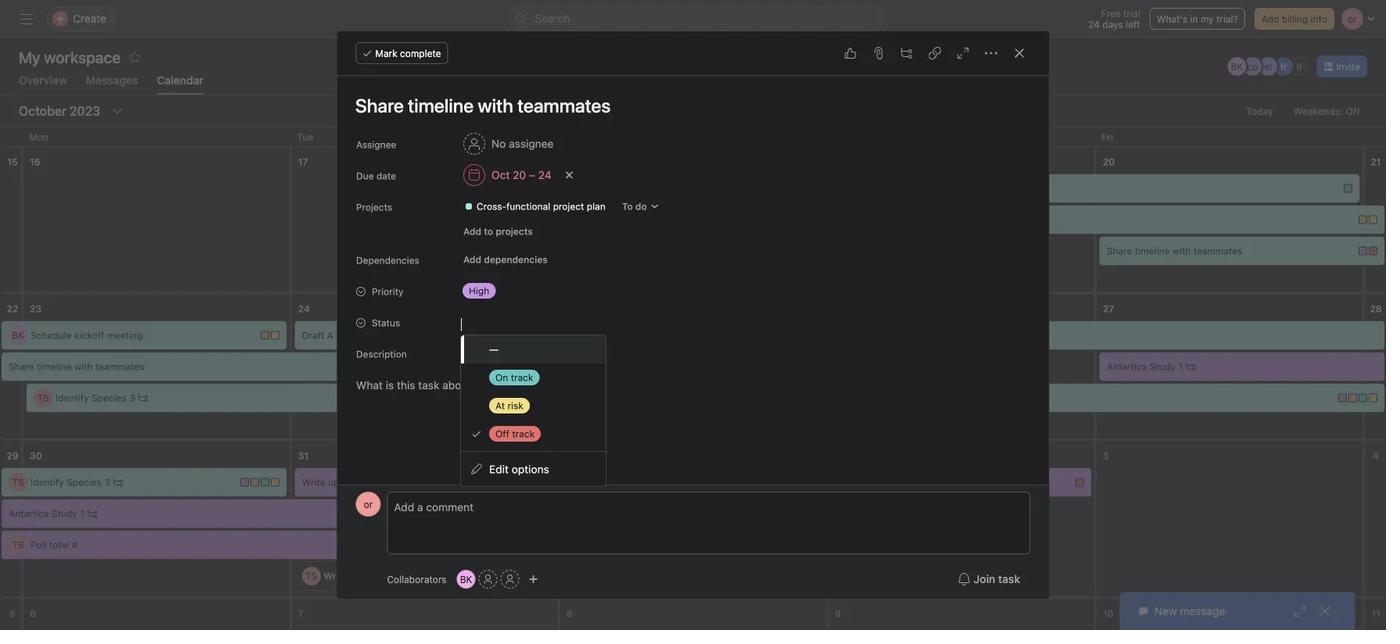 Task type: vqa. For each thing, say whether or not it's contained in the screenshot.
bottom Off
yes



Task type: describe. For each thing, give the bounding box(es) containing it.
add or remove collaborators image
[[529, 575, 538, 585]]

31
[[298, 451, 309, 462]]

days
[[1103, 19, 1123, 30]]

0 horizontal spatial 24
[[298, 304, 310, 315]]

join
[[974, 573, 995, 586]]

7
[[298, 609, 304, 620]]

mark
[[375, 48, 397, 59]]

calendar button
[[157, 74, 203, 95]]

weekends: off button
[[1287, 100, 1367, 122]]

0 vertical spatial bk
[[1231, 61, 1243, 72]]

mark complete button
[[356, 42, 448, 64]]

join task button
[[948, 566, 1031, 594]]

on
[[495, 373, 508, 384]]

cross-
[[476, 201, 506, 212]]

bk button
[[457, 571, 476, 589]]

20 inside 'share timeline with teammates' dialog
[[512, 169, 526, 182]]

poll
[[31, 540, 47, 551]]

date
[[376, 171, 396, 182]]

due
[[356, 171, 373, 182]]

27
[[1103, 304, 1114, 315]]

0 vertical spatial species
[[92, 393, 127, 404]]

oct
[[491, 169, 510, 182]]

0 horizontal spatial timeline
[[37, 362, 72, 373]]

edit options
[[489, 463, 549, 476]]

1 vertical spatial species
[[67, 477, 101, 488]]

or
[[364, 499, 373, 510]]

–
[[529, 169, 535, 182]]

off inside off track popup button
[[468, 317, 483, 328]]

write up report
[[302, 477, 369, 488]]

messages button
[[86, 74, 138, 95]]

add to projects
[[463, 226, 532, 237]]

add subtask image
[[901, 47, 913, 59]]

9
[[835, 609, 841, 620]]

antartica for 30
[[9, 509, 49, 520]]

my workspace
[[19, 48, 121, 66]]

to
[[484, 226, 493, 237]]

ts left poll
[[12, 540, 24, 551]]

task inside button
[[998, 573, 1020, 586]]

expand new message image
[[1294, 606, 1306, 618]]

6
[[30, 609, 36, 620]]

search list box
[[508, 6, 884, 31]]

1 horizontal spatial timeline
[[1135, 246, 1170, 257]]

write for write up report
[[302, 477, 325, 488]]

antartica for 27
[[1107, 362, 1147, 373]]

1 vertical spatial with
[[74, 362, 93, 373]]

0 vertical spatial with
[[1173, 246, 1191, 257]]

add billing info
[[1262, 13, 1328, 24]]

search button
[[508, 6, 884, 31]]

21
[[1371, 157, 1381, 168]]

11
[[1372, 609, 1381, 620]]

weekends: off
[[1294, 106, 1360, 117]]

plan
[[586, 201, 605, 212]]

— option
[[461, 336, 606, 364]]

24 inside main content
[[538, 169, 551, 182]]

messages
[[86, 74, 138, 87]]

mon
[[29, 132, 49, 142]]

free
[[1101, 8, 1121, 19]]

a
[[350, 571, 355, 582]]

4
[[1373, 451, 1379, 462]]

1 vertical spatial off track
[[495, 429, 535, 440]]

draft a 1
[[302, 330, 341, 341]]

ts up the 30
[[37, 393, 49, 404]]

oct 20 – 24
[[491, 169, 551, 182]]

dependencies
[[484, 254, 547, 265]]

edit
[[489, 463, 509, 476]]

2 vertical spatial off
[[495, 429, 510, 440]]

to do button
[[615, 196, 666, 218]]

weekends:
[[1294, 106, 1343, 117]]

mark complete
[[375, 48, 441, 59]]

track inside popup button
[[485, 317, 508, 328]]

options
[[512, 463, 549, 476]]

calendar
[[157, 74, 203, 87]]

0 horizontal spatial share timeline with teammates
[[9, 362, 144, 373]]

free trial 24 days left
[[1088, 8, 1140, 30]]

assignee
[[356, 139, 396, 150]]

at
[[495, 401, 505, 412]]

kickoff
[[74, 330, 104, 341]]

track inside — on track
[[511, 373, 533, 384]]

0 vertical spatial teammates
[[1194, 246, 1243, 257]]

#
[[72, 540, 78, 551]]

— on track
[[489, 343, 533, 384]]

a
[[327, 330, 333, 341]]

description
[[356, 349, 407, 360]]

up
[[328, 477, 339, 488]]

fr
[[1281, 61, 1288, 72]]

priority
[[371, 286, 403, 297]]

trial?
[[1217, 13, 1238, 24]]

do
[[635, 201, 647, 212]]

projects
[[495, 226, 532, 237]]

off inside 'weekends: off' button
[[1346, 106, 1360, 117]]

16
[[30, 157, 40, 168]]

28
[[1370, 304, 1382, 315]]

draft
[[302, 330, 324, 341]]

add for add dependencies
[[463, 254, 481, 265]]

status
[[371, 318, 400, 329]]

full screen image
[[957, 47, 969, 59]]

main content containing no assignee
[[337, 44, 1049, 631]]

total
[[49, 540, 69, 551]]

off track inside off track popup button
[[468, 317, 508, 328]]

tue
[[297, 132, 314, 142]]

add dependencies button
[[456, 249, 554, 271]]

projects
[[356, 202, 392, 213]]

no
[[491, 137, 506, 150]]

0 horizontal spatial task
[[358, 571, 376, 582]]

15
[[7, 157, 18, 168]]

what's in my trial?
[[1157, 13, 1238, 24]]

0 horizontal spatial share
[[9, 362, 34, 373]]



Task type: locate. For each thing, give the bounding box(es) containing it.
billing
[[1282, 13, 1308, 24]]

leftcount image
[[1186, 362, 1196, 372], [139, 394, 148, 403], [114, 478, 123, 488], [88, 510, 97, 519]]

1 horizontal spatial task
[[998, 573, 1020, 586]]

0 vertical spatial 24
[[1088, 19, 1100, 30]]

2 horizontal spatial bk
[[1231, 61, 1243, 72]]

add billing info button
[[1255, 8, 1335, 30]]

0 horizontal spatial study
[[51, 509, 77, 520]]

main content
[[337, 44, 1049, 631]]

1 horizontal spatial 3
[[130, 393, 136, 404]]

1 vertical spatial antartica study
[[9, 509, 77, 520]]

task right the join
[[998, 573, 1020, 586]]

0 vertical spatial identify species
[[56, 393, 127, 404]]

24 right –
[[538, 169, 551, 182]]

ts
[[37, 393, 49, 404], [12, 477, 24, 488], [12, 540, 24, 551], [305, 571, 317, 582]]

co
[[1247, 61, 1258, 72]]

0 vertical spatial off track
[[468, 317, 508, 328]]

29
[[7, 451, 18, 462]]

write left up at the left bottom of the page
[[302, 477, 325, 488]]

off down "high"
[[468, 317, 483, 328]]

due date
[[356, 171, 396, 182]]

collaborators
[[387, 575, 447, 586]]

0 horizontal spatial teammates
[[95, 362, 144, 373]]

add left billing
[[1262, 13, 1279, 24]]

what's
[[1157, 13, 1188, 24]]

project
[[553, 201, 584, 212]]

0 likes. click to like this task image
[[844, 47, 857, 59]]

1 vertical spatial write
[[324, 571, 347, 582]]

my
[[1201, 13, 1214, 24]]

0 vertical spatial 8
[[1297, 61, 1303, 72]]

today button
[[1239, 100, 1280, 122]]

0 horizontal spatial 8
[[566, 609, 573, 620]]

bk
[[1231, 61, 1243, 72], [12, 330, 24, 341], [460, 575, 472, 586]]

antartica study for 27
[[1107, 362, 1176, 373]]

10
[[1103, 609, 1114, 620]]

8
[[1297, 61, 1303, 72], [566, 609, 573, 620]]

1 vertical spatial antartica
[[9, 509, 49, 520]]

meeting
[[107, 330, 143, 341]]

copy task link image
[[929, 47, 941, 59]]

task right a
[[358, 571, 376, 582]]

1 vertical spatial identify species
[[31, 477, 101, 488]]

0 vertical spatial antartica
[[1107, 362, 1147, 373]]

search
[[535, 12, 570, 25]]

2 horizontal spatial 3
[[1103, 451, 1109, 462]]

identify species down kickoff at bottom left
[[56, 393, 127, 404]]

share down schedule
[[9, 362, 34, 373]]

0 vertical spatial share timeline with teammates
[[1107, 246, 1243, 257]]

5
[[10, 609, 16, 620]]

edit options link
[[461, 456, 606, 484]]

1 horizontal spatial off
[[495, 429, 510, 440]]

schedule kickoff meeting
[[31, 330, 143, 341]]

high button
[[456, 280, 550, 302]]

risk
[[508, 401, 524, 412]]

share timeline with teammates dialog
[[337, 31, 1049, 631]]

off track down risk
[[495, 429, 535, 440]]

clear due date image
[[565, 171, 574, 180]]

teammates
[[1194, 246, 1243, 257], [95, 362, 144, 373]]

0 vertical spatial write
[[302, 477, 325, 488]]

2 vertical spatial bk
[[460, 575, 472, 586]]

24 up draft
[[298, 304, 310, 315]]

1 horizontal spatial with
[[1173, 246, 1191, 257]]

1 vertical spatial share
[[9, 362, 34, 373]]

1 horizontal spatial 20
[[1103, 157, 1115, 168]]

close image
[[1319, 606, 1331, 618]]

1 vertical spatial identify
[[31, 477, 64, 488]]

0 horizontal spatial 3
[[105, 477, 110, 488]]

22
[[7, 304, 18, 315]]

write left a
[[324, 571, 347, 582]]

0 vertical spatial off
[[1346, 106, 1360, 117]]

2 vertical spatial 3
[[105, 477, 110, 488]]

invite button
[[1317, 56, 1367, 77]]

1 horizontal spatial bk
[[460, 575, 472, 586]]

overview button
[[19, 74, 67, 95]]

1 vertical spatial 3
[[1103, 451, 1109, 462]]

assignee
[[509, 137, 553, 150]]

info
[[1311, 13, 1328, 24]]

add
[[1262, 13, 1279, 24], [463, 226, 481, 237], [463, 254, 481, 265]]

20
[[1103, 157, 1115, 168], [512, 169, 526, 182]]

24 left days
[[1088, 19, 1100, 30]]

0 horizontal spatial bk
[[12, 330, 24, 341]]

write for write a task name
[[324, 571, 347, 582]]

20 down fri
[[1103, 157, 1115, 168]]

1 vertical spatial study
[[51, 509, 77, 520]]

attachments: add a file to this task, share timeline with teammates image
[[872, 47, 885, 59]]

0 vertical spatial study
[[1150, 362, 1176, 373]]

1 vertical spatial off
[[468, 317, 483, 328]]

0 vertical spatial track
[[485, 317, 508, 328]]

off track
[[468, 317, 508, 328], [495, 429, 535, 440]]

left
[[1126, 19, 1140, 30]]

today
[[1246, 106, 1273, 117]]

bk right collaborators
[[460, 575, 472, 586]]

cross-functional project plan
[[476, 201, 605, 212]]

0 horizontal spatial antartica study
[[9, 509, 77, 520]]

study for 30
[[51, 509, 77, 520]]

1 horizontal spatial study
[[1150, 362, 1176, 373]]

track down risk
[[512, 429, 535, 440]]

1 horizontal spatial 24
[[538, 169, 551, 182]]

0 horizontal spatial with
[[74, 362, 93, 373]]

0 vertical spatial 20
[[1103, 157, 1115, 168]]

1 vertical spatial 20
[[512, 169, 526, 182]]

antartica study for 30
[[9, 509, 77, 520]]

add for add to projects
[[463, 226, 481, 237]]

1 horizontal spatial share timeline with teammates
[[1107, 246, 1243, 257]]

1 vertical spatial 24
[[538, 169, 551, 182]]

add to starred image
[[128, 51, 141, 63]]

ts down 29
[[12, 477, 24, 488]]

1 vertical spatial teammates
[[95, 362, 144, 373]]

0 vertical spatial timeline
[[1135, 246, 1170, 257]]

Task Name text field
[[345, 88, 1031, 124]]

add dependencies
[[463, 254, 547, 265]]

off right weekends:
[[1346, 106, 1360, 117]]

track
[[485, 317, 508, 328], [511, 373, 533, 384], [512, 429, 535, 440]]

identify down schedule kickoff meeting on the left bottom of the page
[[56, 393, 89, 404]]

antartica
[[1107, 362, 1147, 373], [9, 509, 49, 520]]

24
[[1088, 19, 1100, 30], [538, 169, 551, 182], [298, 304, 310, 315]]

identify species
[[56, 393, 127, 404], [31, 477, 101, 488]]

to
[[622, 201, 633, 212]]

1 horizontal spatial share
[[1107, 246, 1132, 257]]

2 vertical spatial add
[[463, 254, 481, 265]]

20 left –
[[512, 169, 526, 182]]

fri
[[1102, 132, 1113, 142]]

off track up —
[[468, 317, 508, 328]]

high
[[468, 286, 489, 297]]

poll total #
[[31, 540, 78, 551]]

write
[[302, 477, 325, 488], [324, 571, 347, 582]]

functional
[[506, 201, 550, 212]]

identify down the 30
[[31, 477, 64, 488]]

off track button
[[456, 312, 550, 333]]

share
[[1107, 246, 1132, 257], [9, 362, 34, 373]]

study
[[1150, 362, 1176, 373], [51, 509, 77, 520]]

17
[[298, 157, 308, 168]]

—
[[489, 343, 499, 356]]

2 horizontal spatial 24
[[1088, 19, 1100, 30]]

with
[[1173, 246, 1191, 257], [74, 362, 93, 373]]

bk left 'co'
[[1231, 61, 1243, 72]]

off down at
[[495, 429, 510, 440]]

1 horizontal spatial 8
[[1297, 61, 1303, 72]]

1 vertical spatial add
[[463, 226, 481, 237]]

1
[[336, 330, 341, 341], [1179, 362, 1183, 373], [616, 451, 620, 462], [80, 509, 85, 520]]

1 vertical spatial bk
[[12, 330, 24, 341]]

dependencies
[[356, 255, 419, 266]]

1 horizontal spatial antartica
[[1107, 362, 1147, 373]]

1 vertical spatial 8
[[566, 609, 573, 620]]

what's in my trial? button
[[1150, 8, 1245, 30]]

2 horizontal spatial off
[[1346, 106, 1360, 117]]

october 2023
[[19, 104, 100, 119]]

30
[[30, 451, 42, 462]]

track right on
[[511, 373, 533, 384]]

timeline
[[1135, 246, 1170, 257], [37, 362, 72, 373]]

0 vertical spatial share
[[1107, 246, 1132, 257]]

1 vertical spatial share timeline with teammates
[[9, 362, 144, 373]]

bk down 22
[[12, 330, 24, 341]]

1 vertical spatial timeline
[[37, 362, 72, 373]]

2 vertical spatial track
[[512, 429, 535, 440]]

antartica down 27
[[1107, 362, 1147, 373]]

0 horizontal spatial 20
[[512, 169, 526, 182]]

share timeline with teammates
[[1107, 246, 1243, 257], [9, 362, 144, 373]]

to do
[[622, 201, 647, 212]]

write a task name
[[324, 571, 403, 582]]

antartica up poll
[[9, 509, 49, 520]]

identify species down the 30
[[31, 477, 101, 488]]

add to projects button
[[456, 221, 539, 243]]

0 horizontal spatial off
[[468, 317, 483, 328]]

study for 27
[[1150, 362, 1176, 373]]

trial
[[1124, 8, 1140, 19]]

None text field
[[461, 315, 473, 334]]

2 vertical spatial 24
[[298, 304, 310, 315]]

antartica study down 27
[[1107, 362, 1176, 373]]

species down 'meeting' on the left of page
[[92, 393, 127, 404]]

0 vertical spatial antartica study
[[1107, 362, 1176, 373]]

1 horizontal spatial teammates
[[1194, 246, 1243, 257]]

track up —
[[485, 317, 508, 328]]

collapse task pane image
[[1013, 47, 1026, 59]]

add for add billing info
[[1262, 13, 1279, 24]]

add left to
[[463, 226, 481, 237]]

antartica study up poll
[[9, 509, 77, 520]]

new message
[[1155, 605, 1225, 618]]

1 horizontal spatial antartica study
[[1107, 362, 1176, 373]]

species up #
[[67, 477, 101, 488]]

more actions for this task image
[[985, 47, 998, 59]]

0 vertical spatial add
[[1262, 13, 1279, 24]]

0 vertical spatial 3
[[130, 393, 136, 404]]

task
[[358, 571, 376, 582], [998, 573, 1020, 586]]

add up "high"
[[463, 254, 481, 265]]

ts left a
[[305, 571, 317, 582]]

overview
[[19, 74, 67, 87]]

add inside button
[[1262, 13, 1279, 24]]

24 inside free trial 24 days left
[[1088, 19, 1100, 30]]

bk inside bk button
[[460, 575, 472, 586]]

schedule
[[31, 330, 72, 341]]

join task
[[974, 573, 1020, 586]]

0 horizontal spatial antartica
[[9, 509, 49, 520]]

share up 27
[[1107, 246, 1132, 257]]

complete
[[400, 48, 441, 59]]

name
[[379, 571, 403, 582]]

0 vertical spatial identify
[[56, 393, 89, 404]]

1 vertical spatial track
[[511, 373, 533, 384]]



